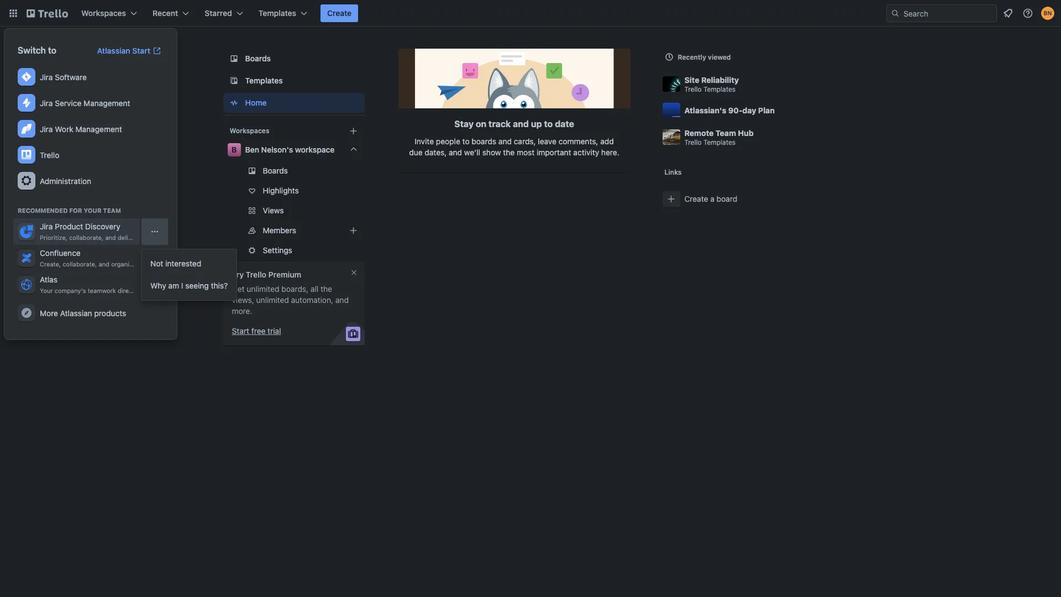 Task type: vqa. For each thing, say whether or not it's contained in the screenshot.
By in Track time by adding multiple work logs to each card with date, team member & hours spent. Create reports & export in Excel.
no



Task type: locate. For each thing, give the bounding box(es) containing it.
date
[[555, 119, 575, 129]]

start
[[132, 46, 150, 55], [232, 326, 249, 336]]

switch to
[[18, 45, 56, 55]]

company's
[[55, 287, 86, 294]]

Search field
[[900, 5, 997, 22]]

management
[[84, 98, 130, 108], [75, 124, 122, 134]]

trello down work
[[40, 150, 59, 160]]

collaborate, inside jira product discovery prioritize, collaborate, and deliver new ideas
[[69, 234, 104, 241]]

dates,
[[425, 148, 447, 157]]

0 horizontal spatial create
[[327, 8, 352, 18]]

0 vertical spatial collaborate,
[[69, 234, 104, 241]]

90-
[[729, 106, 743, 115]]

create inside primary 'element'
[[327, 8, 352, 18]]

team up discovery
[[103, 207, 121, 214]]

0 vertical spatial atlassian
[[97, 46, 130, 55]]

switch
[[18, 45, 46, 55]]

workspaces up atlassian start
[[81, 8, 126, 18]]

settings link
[[223, 242, 365, 259]]

jira left service
[[40, 98, 53, 108]]

0 vertical spatial team
[[716, 128, 737, 137]]

and right automation,
[[336, 295, 349, 305]]

why am i seeing this?
[[150, 281, 228, 290]]

discovery
[[85, 222, 120, 231]]

1 horizontal spatial the
[[503, 148, 515, 157]]

group
[[142, 249, 237, 300]]

1 vertical spatial boards
[[263, 166, 288, 175]]

management for jira service management
[[84, 98, 130, 108]]

recommended
[[18, 207, 68, 214]]

templates button
[[252, 4, 314, 22]]

and down discovery
[[105, 234, 116, 241]]

service
[[55, 98, 82, 108]]

1 horizontal spatial team
[[716, 128, 737, 137]]

boards link for templates
[[223, 49, 365, 69]]

0 vertical spatial workspaces
[[81, 8, 126, 18]]

and
[[513, 119, 529, 129], [499, 137, 512, 146], [449, 148, 462, 157], [105, 234, 116, 241], [99, 261, 109, 268], [336, 295, 349, 305]]

boards
[[245, 54, 271, 63], [263, 166, 288, 175]]

collaborate, down confluence
[[63, 261, 97, 268]]

atlassian down company's
[[60, 308, 92, 318]]

0 vertical spatial boards link
[[223, 49, 365, 69]]

products
[[94, 308, 126, 318]]

unlimited down boards,
[[256, 295, 289, 305]]

try
[[232, 270, 244, 279]]

start left free
[[232, 326, 249, 336]]

important
[[537, 148, 572, 157]]

0 vertical spatial create
[[327, 8, 352, 18]]

management for jira work management
[[75, 124, 122, 134]]

3 jira from the top
[[40, 124, 53, 134]]

boards for templates
[[245, 54, 271, 63]]

ben nelson's workspace
[[245, 145, 335, 154]]

workspace
[[295, 145, 335, 154]]

1 vertical spatial start
[[232, 326, 249, 336]]

to
[[48, 45, 56, 55], [544, 119, 553, 129], [463, 137, 470, 146]]

0 vertical spatial unlimited
[[247, 284, 280, 294]]

templates down remote
[[704, 138, 736, 146]]

start down recent popup button
[[132, 46, 150, 55]]

0 horizontal spatial workspaces
[[81, 8, 126, 18]]

and left organize
[[99, 261, 109, 268]]

1 vertical spatial unlimited
[[256, 295, 289, 305]]

0 vertical spatial the
[[503, 148, 515, 157]]

all
[[311, 284, 319, 294]]

atlas your company's teamwork directory
[[40, 275, 144, 294]]

jira for jira service management
[[40, 98, 53, 108]]

your inside "atlas your company's teamwork directory"
[[40, 287, 53, 294]]

boards link up templates link
[[223, 49, 365, 69]]

1 horizontal spatial create
[[685, 194, 709, 204]]

we'll
[[465, 148, 481, 157]]

0 vertical spatial management
[[84, 98, 130, 108]]

site reliability trello templates
[[685, 75, 740, 93]]

trello inside trello 'link'
[[40, 150, 59, 160]]

the
[[503, 148, 515, 157], [321, 284, 332, 294]]

1 horizontal spatial atlassian
[[97, 46, 130, 55]]

nelson's
[[261, 145, 293, 154]]

try trello premium get unlimited boards, all the views, unlimited automation, and more.
[[232, 270, 349, 316]]

administration
[[40, 176, 91, 186]]

collaborate, down discovery
[[69, 234, 104, 241]]

1 horizontal spatial your
[[84, 207, 102, 214]]

templates right starred popup button
[[259, 8, 296, 18]]

0 horizontal spatial your
[[40, 287, 53, 294]]

recently viewed
[[678, 53, 731, 61]]

templates down reliability
[[704, 85, 736, 93]]

not
[[150, 259, 163, 268]]

1 vertical spatial create
[[685, 194, 709, 204]]

0 horizontal spatial start
[[132, 46, 150, 55]]

here.
[[602, 148, 620, 157]]

your
[[84, 207, 102, 214], [40, 287, 53, 294]]

0 horizontal spatial team
[[103, 207, 121, 214]]

workspaces inside popup button
[[81, 8, 126, 18]]

templates link
[[223, 71, 365, 91]]

jira left work
[[40, 124, 53, 134]]

more
[[40, 308, 58, 318]]

automation,
[[291, 295, 334, 305]]

most
[[517, 148, 535, 157]]

0 vertical spatial to
[[48, 45, 56, 55]]

views link
[[223, 202, 365, 220]]

leave
[[538, 137, 557, 146]]

2 jira from the top
[[40, 98, 53, 108]]

1 vertical spatial collaborate,
[[63, 261, 97, 268]]

management down "jira service management" link
[[75, 124, 122, 134]]

to up we'll at top left
[[463, 137, 470, 146]]

to right up
[[544, 119, 553, 129]]

i
[[181, 281, 183, 290]]

jira
[[40, 72, 53, 82], [40, 98, 53, 108], [40, 124, 53, 134], [40, 222, 53, 231]]

new
[[139, 234, 151, 241]]

1 vertical spatial management
[[75, 124, 122, 134]]

boards up highlights
[[263, 166, 288, 175]]

to right switch at left top
[[48, 45, 56, 55]]

team left hub
[[716, 128, 737, 137]]

jira software link
[[13, 64, 168, 90]]

1 vertical spatial to
[[544, 119, 553, 129]]

boards link
[[223, 49, 365, 69], [223, 162, 365, 180]]

highlights
[[263, 186, 299, 195]]

teamwork
[[88, 287, 116, 294]]

1 vertical spatial your
[[40, 287, 53, 294]]

people
[[436, 137, 461, 146]]

workspaces button
[[75, 4, 144, 22]]

0 horizontal spatial the
[[321, 284, 332, 294]]

stay on track and up to date
[[455, 119, 575, 129]]

trello right try
[[246, 270, 267, 279]]

for
[[69, 207, 82, 214]]

1 horizontal spatial workspaces
[[230, 127, 270, 135]]

management down jira software link at the top of the page
[[84, 98, 130, 108]]

workspaces
[[81, 8, 126, 18], [230, 127, 270, 135]]

2 horizontal spatial to
[[544, 119, 553, 129]]

add
[[601, 137, 614, 146]]

workspaces up ben
[[230, 127, 270, 135]]

create a board button
[[658, 186, 848, 212]]

ideas
[[153, 234, 168, 241]]

ben nelson (bennelson96) image
[[1042, 7, 1055, 20]]

the inside the try trello premium get unlimited boards, all the views, unlimited automation, and more.
[[321, 284, 332, 294]]

1 vertical spatial the
[[321, 284, 332, 294]]

your right for
[[84, 207, 102, 214]]

1 horizontal spatial start
[[232, 326, 249, 336]]

2 vertical spatial to
[[463, 137, 470, 146]]

0 vertical spatial your
[[84, 207, 102, 214]]

boards,
[[282, 284, 309, 294]]

2 boards link from the top
[[223, 162, 365, 180]]

create a board
[[685, 194, 738, 204]]

1 jira from the top
[[40, 72, 53, 82]]

search image
[[892, 9, 900, 18]]

up
[[531, 119, 542, 129]]

1 vertical spatial atlassian
[[60, 308, 92, 318]]

free
[[252, 326, 266, 336]]

4 jira from the top
[[40, 222, 53, 231]]

recommended for your team
[[18, 207, 121, 214]]

boards link up the highlights link
[[223, 162, 365, 180]]

1 horizontal spatial to
[[463, 137, 470, 146]]

the right all
[[321, 284, 332, 294]]

to inside invite people to boards and cards, leave comments, add due dates, and we'll show the most important activity here.
[[463, 137, 470, 146]]

highlights link
[[223, 182, 365, 200]]

atlassian up jira software link at the top of the page
[[97, 46, 130, 55]]

work
[[55, 124, 73, 134]]

the left the most at the top of page
[[503, 148, 515, 157]]

jira up 'prioritize,'
[[40, 222, 53, 231]]

boards right board image
[[245, 54, 271, 63]]

home image
[[228, 96, 241, 110]]

interested
[[165, 259, 201, 268]]

trello inside site reliability trello templates
[[685, 85, 702, 93]]

jira product discovery options menu image
[[150, 227, 159, 236]]

1 vertical spatial boards link
[[223, 162, 365, 180]]

more.
[[232, 306, 252, 316]]

trello down remote
[[685, 138, 702, 146]]

0 horizontal spatial to
[[48, 45, 56, 55]]

jira left software
[[40, 72, 53, 82]]

why am i seeing this? button
[[142, 275, 237, 297]]

trello down 'site'
[[685, 85, 702, 93]]

0 vertical spatial boards
[[245, 54, 271, 63]]

jira work management link
[[13, 116, 168, 142]]

0 notifications image
[[1002, 7, 1015, 20]]

1 boards link from the top
[[223, 49, 365, 69]]

product
[[55, 222, 83, 231]]

your down atlas
[[40, 287, 53, 294]]

starred button
[[198, 4, 250, 22]]

unlimited up views,
[[247, 284, 280, 294]]



Task type: describe. For each thing, give the bounding box(es) containing it.
jira product discovery prioritize, collaborate, and deliver new ideas
[[40, 222, 168, 241]]

and inside jira product discovery prioritize, collaborate, and deliver new ideas
[[105, 234, 116, 241]]

plan
[[759, 106, 775, 115]]

this?
[[211, 281, 228, 290]]

board image
[[228, 52, 241, 65]]

viewed
[[709, 53, 731, 61]]

atlas
[[40, 275, 57, 284]]

views
[[263, 206, 284, 215]]

hub
[[739, 128, 754, 137]]

boards for highlights
[[263, 166, 288, 175]]

settings image
[[20, 174, 33, 188]]

1 vertical spatial workspaces
[[230, 127, 270, 135]]

create for create
[[327, 8, 352, 18]]

create button
[[321, 4, 359, 22]]

organize
[[111, 261, 136, 268]]

and inside confluence create, collaborate, and organize your work
[[99, 261, 109, 268]]

atlassian start link
[[91, 42, 168, 60]]

jira work management
[[40, 124, 122, 134]]

templates up home
[[245, 76, 283, 85]]

trial
[[268, 326, 281, 336]]

members link
[[223, 222, 365, 239]]

board
[[717, 194, 738, 204]]

atlassian's
[[685, 106, 727, 115]]

links
[[665, 168, 682, 176]]

0 horizontal spatial atlassian
[[60, 308, 92, 318]]

confluence
[[40, 248, 81, 258]]

recent
[[153, 8, 178, 18]]

remote team hub trello templates
[[685, 128, 754, 146]]

recently
[[678, 53, 707, 61]]

invite
[[415, 137, 434, 146]]

trello inside "remote team hub trello templates"
[[685, 138, 702, 146]]

home link
[[223, 93, 365, 113]]

not interested button
[[142, 253, 237, 275]]

start inside button
[[232, 326, 249, 336]]

open information menu image
[[1023, 8, 1034, 19]]

recent button
[[146, 4, 196, 22]]

and down people
[[449, 148, 462, 157]]

track
[[489, 119, 511, 129]]

atlassian's 90-day plan
[[685, 106, 775, 115]]

templates inside popup button
[[259, 8, 296, 18]]

collaborate, inside confluence create, collaborate, and organize your work
[[63, 261, 97, 268]]

template board image
[[228, 74, 241, 87]]

0 vertical spatial start
[[132, 46, 150, 55]]

show
[[483, 148, 501, 157]]

the inside invite people to boards and cards, leave comments, add due dates, and we'll show the most important activity here.
[[503, 148, 515, 157]]

add image
[[347, 224, 360, 237]]

work
[[152, 261, 166, 268]]

reliability
[[702, 75, 740, 84]]

a
[[711, 194, 715, 204]]

switch to… image
[[8, 8, 19, 19]]

comments,
[[559, 137, 599, 146]]

day
[[743, 106, 757, 115]]

why
[[150, 281, 166, 290]]

home
[[245, 98, 267, 107]]

seeing
[[185, 281, 209, 290]]

confluence create, collaborate, and organize your work
[[40, 248, 166, 268]]

atlassian start
[[97, 46, 150, 55]]

site
[[685, 75, 700, 84]]

jira service management
[[40, 98, 130, 108]]

boards link for highlights
[[223, 162, 365, 180]]

team inside "remote team hub trello templates"
[[716, 128, 737, 137]]

activity
[[574, 148, 600, 157]]

starred
[[205, 8, 232, 18]]

1 vertical spatial team
[[103, 207, 121, 214]]

am
[[168, 281, 179, 290]]

members
[[263, 226, 296, 235]]

jira for jira work management
[[40, 124, 53, 134]]

trello inside the try trello premium get unlimited boards, all the views, unlimited automation, and more.
[[246, 270, 267, 279]]

b
[[232, 145, 237, 154]]

jira for jira software
[[40, 72, 53, 82]]

get
[[232, 284, 245, 294]]

due
[[409, 148, 423, 157]]

start free trial
[[232, 326, 281, 336]]

cards,
[[514, 137, 536, 146]]

templates inside "remote team hub trello templates"
[[704, 138, 736, 146]]

group containing not interested
[[142, 249, 237, 300]]

more atlassian products
[[40, 308, 126, 318]]

remote
[[685, 128, 714, 137]]

deliver
[[118, 234, 137, 241]]

jira software
[[40, 72, 87, 82]]

ben
[[245, 145, 259, 154]]

settings
[[263, 246, 293, 255]]

premium
[[269, 270, 302, 279]]

and up show
[[499, 137, 512, 146]]

atlassian's 90-day plan link
[[658, 97, 848, 124]]

and inside the try trello premium get unlimited boards, all the views, unlimited automation, and more.
[[336, 295, 349, 305]]

prioritize,
[[40, 234, 68, 241]]

trello link
[[13, 142, 168, 168]]

and left up
[[513, 119, 529, 129]]

more atlassian products link
[[13, 300, 168, 326]]

templates inside site reliability trello templates
[[704, 85, 736, 93]]

back to home image
[[27, 4, 68, 22]]

jira inside jira product discovery prioritize, collaborate, and deliver new ideas
[[40, 222, 53, 231]]

software
[[55, 72, 87, 82]]

create a workspace image
[[347, 124, 360, 138]]

invite people to boards and cards, leave comments, add due dates, and we'll show the most important activity here.
[[409, 137, 620, 157]]

boards
[[472, 137, 497, 146]]

primary element
[[0, 0, 1062, 27]]

on
[[476, 119, 487, 129]]

create for create a board
[[685, 194, 709, 204]]

administration link
[[13, 168, 168, 194]]



